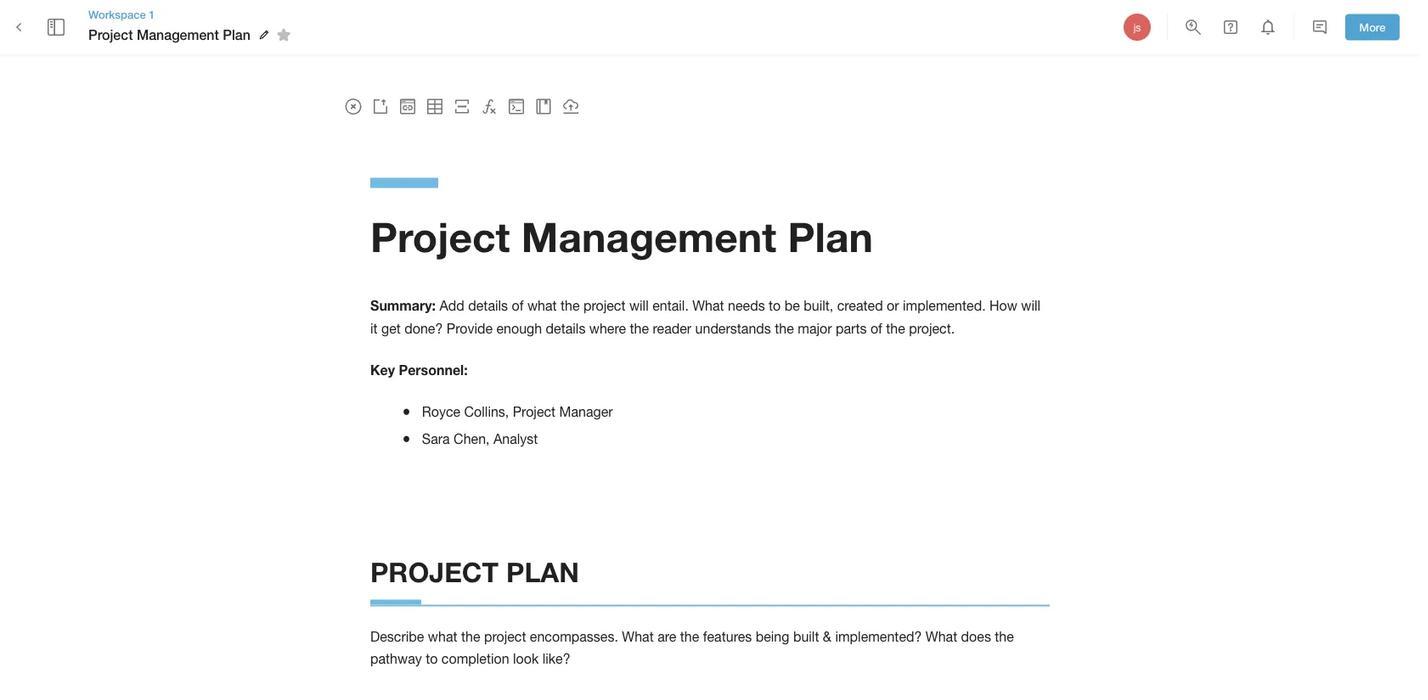 Task type: vqa. For each thing, say whether or not it's contained in the screenshot.
Royce Collins, Project Manager
yes



Task type: locate. For each thing, give the bounding box(es) containing it.
project up add
[[370, 212, 510, 261]]

understands
[[695, 321, 771, 336]]

project management plan up 'entail.'
[[370, 212, 873, 261]]

1 vertical spatial what
[[428, 629, 458, 645]]

project management plan down 1
[[88, 27, 251, 43]]

project up look
[[484, 629, 526, 645]]

0 vertical spatial plan
[[223, 27, 251, 43]]

0 horizontal spatial what
[[428, 629, 458, 645]]

management
[[137, 27, 219, 43], [522, 212, 777, 261]]

0 horizontal spatial plan
[[223, 27, 251, 43]]

0 vertical spatial project management plan
[[88, 27, 251, 43]]

1 vertical spatial plan
[[788, 212, 873, 261]]

2 vertical spatial project
[[513, 404, 556, 420]]

are
[[658, 629, 677, 645]]

parts
[[836, 321, 867, 336]]

completion
[[442, 652, 509, 667]]

plan
[[223, 27, 251, 43], [788, 212, 873, 261]]

will right how
[[1021, 298, 1041, 314]]

of
[[512, 298, 524, 314], [871, 321, 883, 336]]

entail.
[[653, 298, 689, 314]]

1 horizontal spatial what
[[693, 298, 724, 314]]

1
[[149, 8, 155, 21]]

will left 'entail.'
[[629, 298, 649, 314]]

favorite image
[[273, 25, 294, 45]]

0 horizontal spatial will
[[629, 298, 649, 314]]

2 horizontal spatial project
[[513, 404, 556, 420]]

1 horizontal spatial of
[[871, 321, 883, 336]]

what up understands
[[693, 298, 724, 314]]

needs
[[728, 298, 765, 314]]

of right parts
[[871, 321, 883, 336]]

what inside add details of what the project will entail. what needs to be built, created or implemented. how will it get done? provide enough details where the reader understands the major parts of the project.
[[528, 298, 557, 314]]

key personnel:
[[370, 362, 468, 378]]

1 horizontal spatial will
[[1021, 298, 1041, 314]]

project inside add details of what the project will entail. what needs to be built, created or implemented. how will it get done? provide enough details where the reader understands the major parts of the project.
[[584, 298, 626, 314]]

workspace 1
[[88, 8, 155, 21]]

to inside describe what the project encompasses. what are the features being built & implemented? what does the pathway to completion look like?
[[426, 652, 438, 667]]

1 horizontal spatial details
[[546, 321, 586, 336]]

project
[[88, 27, 133, 43], [370, 212, 510, 261], [513, 404, 556, 420]]

project up where
[[584, 298, 626, 314]]

project down 'workspace'
[[88, 27, 133, 43]]

1 vertical spatial project
[[370, 212, 510, 261]]

of up the enough
[[512, 298, 524, 314]]

what up completion
[[428, 629, 458, 645]]

describe what the project encompasses. what are the features being built & implemented? what does the pathway to completion look like?
[[370, 629, 1018, 667]]

1 vertical spatial management
[[522, 212, 777, 261]]

0 vertical spatial of
[[512, 298, 524, 314]]

project plan
[[370, 556, 579, 589]]

what up the enough
[[528, 298, 557, 314]]

1 horizontal spatial to
[[769, 298, 781, 314]]

sara
[[422, 431, 450, 447]]

0 vertical spatial management
[[137, 27, 219, 43]]

to left be
[[769, 298, 781, 314]]

provide
[[447, 321, 493, 336]]

implemented.
[[903, 298, 986, 314]]

more
[[1360, 20, 1386, 34]]

key
[[370, 362, 395, 378]]

collins,
[[464, 404, 509, 420]]

enough
[[497, 321, 542, 336]]

project management plan
[[88, 27, 251, 43], [370, 212, 873, 261]]

to inside add details of what the project will entail. what needs to be built, created or implemented. how will it get done? provide enough details where the reader understands the major parts of the project.
[[769, 298, 781, 314]]

1 horizontal spatial project
[[584, 298, 626, 314]]

what left does
[[926, 629, 958, 645]]

chen,
[[454, 431, 490, 447]]

1 horizontal spatial plan
[[788, 212, 873, 261]]

how
[[990, 298, 1018, 314]]

0 horizontal spatial project management plan
[[88, 27, 251, 43]]

encompasses.
[[530, 629, 618, 645]]

what
[[693, 298, 724, 314], [622, 629, 654, 645], [926, 629, 958, 645]]

what inside describe what the project encompasses. what are the features being built & implemented? what does the pathway to completion look like?
[[428, 629, 458, 645]]

2 horizontal spatial what
[[926, 629, 958, 645]]

what
[[528, 298, 557, 314], [428, 629, 458, 645]]

workspace 1 link
[[88, 7, 296, 22]]

built
[[793, 629, 819, 645]]

&
[[823, 629, 832, 645]]

what left are
[[622, 629, 654, 645]]

project.
[[909, 321, 955, 336]]

get
[[381, 321, 401, 336]]

0 horizontal spatial project
[[484, 629, 526, 645]]

0 horizontal spatial to
[[426, 652, 438, 667]]

0 vertical spatial what
[[528, 298, 557, 314]]

1 vertical spatial to
[[426, 652, 438, 667]]

workspace
[[88, 8, 146, 21]]

personnel:
[[399, 362, 468, 378]]

details
[[468, 298, 508, 314], [546, 321, 586, 336]]

0 horizontal spatial details
[[468, 298, 508, 314]]

plan
[[506, 556, 579, 589]]

details up provide
[[468, 298, 508, 314]]

to
[[769, 298, 781, 314], [426, 652, 438, 667]]

to right pathway
[[426, 652, 438, 667]]

0 horizontal spatial management
[[137, 27, 219, 43]]

where
[[589, 321, 626, 336]]

1 horizontal spatial what
[[528, 298, 557, 314]]

analyst
[[494, 431, 538, 447]]

management up 'entail.'
[[522, 212, 777, 261]]

plan left 'favorite' icon
[[223, 27, 251, 43]]

0 vertical spatial project
[[584, 298, 626, 314]]

plan up built,
[[788, 212, 873, 261]]

1 vertical spatial project
[[484, 629, 526, 645]]

js
[[1134, 21, 1141, 33]]

manager
[[560, 404, 613, 420]]

0 vertical spatial project
[[88, 27, 133, 43]]

project up analyst
[[513, 404, 556, 420]]

1 vertical spatial details
[[546, 321, 586, 336]]

1 horizontal spatial project management plan
[[370, 212, 873, 261]]

like?
[[543, 652, 571, 667]]

will
[[629, 298, 649, 314], [1021, 298, 1041, 314]]

0 vertical spatial to
[[769, 298, 781, 314]]

details left where
[[546, 321, 586, 336]]

built,
[[804, 298, 834, 314]]

project
[[584, 298, 626, 314], [484, 629, 526, 645]]

created
[[837, 298, 883, 314]]

sara chen, analyst
[[422, 431, 538, 447]]

0 horizontal spatial of
[[512, 298, 524, 314]]

the
[[561, 298, 580, 314], [630, 321, 649, 336], [775, 321, 794, 336], [886, 321, 905, 336], [461, 629, 480, 645], [680, 629, 700, 645], [995, 629, 1014, 645]]

1 will from the left
[[629, 298, 649, 314]]

done?
[[405, 321, 443, 336]]

or
[[887, 298, 899, 314]]

management down workspace 1 link at the left top of the page
[[137, 27, 219, 43]]



Task type: describe. For each thing, give the bounding box(es) containing it.
what inside add details of what the project will entail. what needs to be built, created or implemented. how will it get done? provide enough details where the reader understands the major parts of the project.
[[693, 298, 724, 314]]

describe
[[370, 629, 424, 645]]

being
[[756, 629, 790, 645]]

summary:
[[370, 298, 436, 314]]

more button
[[1346, 14, 1400, 40]]

add details of what the project will entail. what needs to be built, created or implemented. how will it get done? provide enough details where the reader understands the major parts of the project.
[[370, 298, 1045, 336]]

1 vertical spatial of
[[871, 321, 883, 336]]

pathway
[[370, 652, 422, 667]]

1 horizontal spatial project
[[370, 212, 510, 261]]

project
[[370, 556, 499, 589]]

it
[[370, 321, 378, 336]]

reader
[[653, 321, 692, 336]]

js button
[[1121, 11, 1154, 43]]

1 vertical spatial project management plan
[[370, 212, 873, 261]]

0 horizontal spatial what
[[622, 629, 654, 645]]

implemented?
[[835, 629, 922, 645]]

royce collins, project manager
[[422, 404, 613, 420]]

features
[[703, 629, 752, 645]]

1 horizontal spatial management
[[522, 212, 777, 261]]

royce
[[422, 404, 461, 420]]

add
[[440, 298, 465, 314]]

look
[[513, 652, 539, 667]]

0 horizontal spatial project
[[88, 27, 133, 43]]

be
[[785, 298, 800, 314]]

project inside describe what the project encompasses. what are the features being built & implemented? what does the pathway to completion look like?
[[484, 629, 526, 645]]

0 vertical spatial details
[[468, 298, 508, 314]]

2 will from the left
[[1021, 298, 1041, 314]]

major
[[798, 321, 832, 336]]

does
[[961, 629, 991, 645]]



